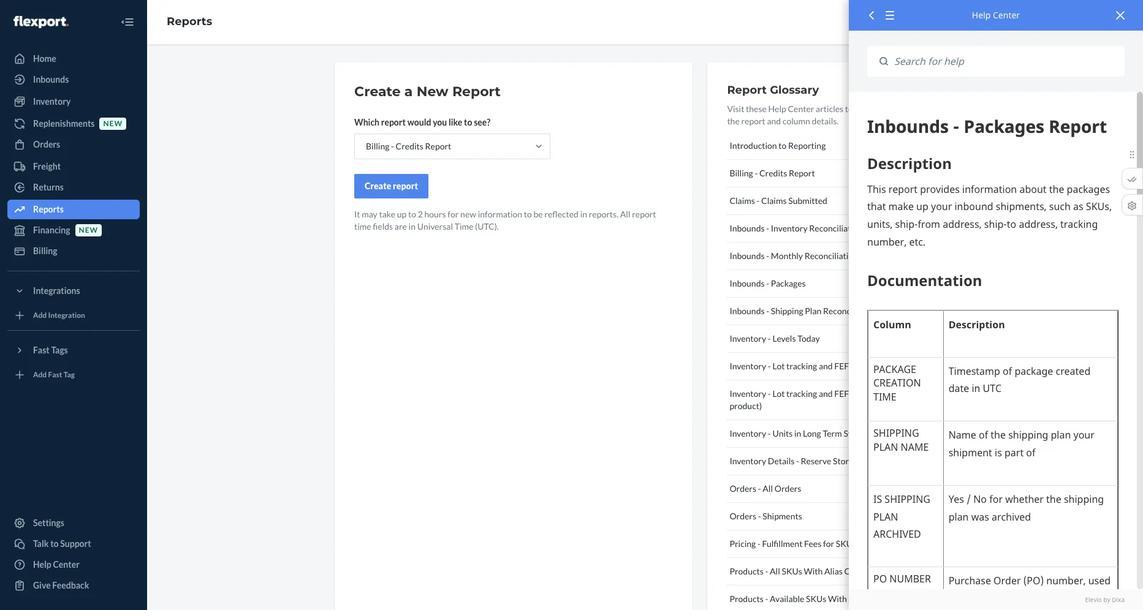 Task type: locate. For each thing, give the bounding box(es) containing it.
introduction to reporting
[[730, 140, 826, 151]]

0 horizontal spatial credits
[[396, 141, 423, 151]]

storage
[[844, 428, 873, 439], [833, 456, 862, 466]]

credits down would
[[396, 141, 423, 151]]

column
[[783, 116, 810, 126]]

1 products from the top
[[730, 566, 764, 577]]

inventory down inventory - levels today
[[730, 361, 766, 371]]

billing - credits report
[[366, 141, 451, 151], [730, 168, 815, 178]]

2 vertical spatial center
[[53, 560, 80, 570]]

inventory
[[33, 96, 71, 107], [771, 223, 808, 234], [730, 333, 766, 344], [730, 361, 766, 371], [730, 389, 766, 399], [730, 428, 766, 439], [730, 456, 766, 466]]

- left packages
[[766, 278, 769, 289]]

fast tags button
[[7, 341, 140, 360]]

-
[[391, 141, 394, 151], [755, 168, 758, 178], [757, 196, 760, 206], [766, 223, 769, 234], [766, 251, 769, 261], [766, 278, 769, 289], [766, 306, 769, 316], [768, 333, 771, 344], [768, 361, 771, 371], [768, 389, 771, 399], [768, 428, 771, 439], [796, 456, 799, 466], [758, 484, 761, 494], [758, 511, 761, 522], [758, 539, 761, 549], [765, 566, 768, 577], [765, 594, 768, 604]]

1 vertical spatial with
[[828, 594, 847, 604]]

skus
[[836, 539, 856, 549], [782, 566, 802, 577], [806, 594, 826, 604]]

1 vertical spatial credits
[[759, 168, 787, 178]]

0 vertical spatial products
[[730, 566, 764, 577]]

1 vertical spatial products
[[730, 594, 764, 604]]

storage right term
[[844, 428, 873, 439]]

products inside products - available skus with alias counts button
[[730, 594, 764, 604]]

0 horizontal spatial center
[[53, 560, 80, 570]]

2 vertical spatial reconciliation
[[823, 306, 877, 316]]

add
[[33, 311, 47, 320], [33, 371, 47, 380]]

1 vertical spatial fefo
[[834, 389, 856, 399]]

inventory details - reserve storage
[[730, 456, 862, 466]]

report right reports.
[[632, 209, 656, 219]]

lot inside 'button'
[[773, 361, 785, 371]]

time
[[354, 221, 371, 232]]

- down fulfillment
[[765, 566, 768, 577]]

1 vertical spatial lot
[[773, 389, 785, 399]]

alias
[[824, 566, 843, 577], [849, 594, 867, 604]]

1 vertical spatial reconciliation
[[805, 251, 858, 261]]

2 horizontal spatial skus
[[836, 539, 856, 549]]

inbounds down claims - claims submitted
[[730, 223, 765, 234]]

talk to support button
[[7, 535, 140, 554]]

and
[[767, 116, 781, 126], [819, 361, 833, 371], [819, 389, 833, 399]]

0 horizontal spatial with
[[804, 566, 823, 577]]

products left available
[[730, 594, 764, 604]]

returns link
[[7, 178, 140, 197]]

1 vertical spatial tracking
[[787, 389, 817, 399]]

add down fast tags
[[33, 371, 47, 380]]

like
[[449, 117, 462, 128]]

new up time
[[460, 209, 476, 219]]

claims left submitted
[[761, 196, 787, 206]]

in left long
[[794, 428, 801, 439]]

inbounds up inbounds - packages at the top of page
[[730, 251, 765, 261]]

elevio by dixa link
[[867, 596, 1125, 604]]

0 vertical spatial reports link
[[167, 15, 212, 28]]

inbounds left packages
[[730, 278, 765, 289]]

to inside button
[[50, 539, 59, 549]]

shipments
[[763, 511, 802, 522]]

help inside visit these help center articles to get a description of the report and column details.
[[768, 104, 786, 114]]

center up search search box
[[993, 9, 1020, 21]]

billing down which
[[366, 141, 389, 151]]

2 vertical spatial skus
[[806, 594, 826, 604]]

add for add fast tag
[[33, 371, 47, 380]]

0 vertical spatial fast
[[33, 345, 49, 356]]

alias for products - available skus with alias counts
[[849, 594, 867, 604]]

1 vertical spatial reports
[[33, 204, 64, 215]]

inventory up replenishments
[[33, 96, 71, 107]]

report down 'these'
[[741, 116, 765, 126]]

0 vertical spatial add
[[33, 311, 47, 320]]

0 horizontal spatial skus
[[782, 566, 802, 577]]

report inside it may take up to 2 hours for new information to be reflected in reports. all report time fields are in universal time (utc).
[[632, 209, 656, 219]]

help up search search box
[[972, 9, 991, 21]]

and inside inventory - lot tracking and fefo (all products) 'button'
[[819, 361, 833, 371]]

inbounds for inbounds - packages
[[730, 278, 765, 289]]

for
[[448, 209, 459, 219], [823, 539, 834, 549]]

elevio
[[1085, 596, 1102, 604]]

storage inside button
[[844, 428, 873, 439]]

add inside add integration link
[[33, 311, 47, 320]]

skus down products - all skus with alias counts button
[[806, 594, 826, 604]]

reconciliation inside button
[[805, 251, 858, 261]]

1 horizontal spatial alias
[[849, 594, 867, 604]]

lot for inventory - lot tracking and fefo (all products)
[[773, 361, 785, 371]]

1 vertical spatial billing
[[730, 168, 753, 178]]

1 vertical spatial skus
[[782, 566, 802, 577]]

reconciliation down claims - claims submitted button
[[809, 223, 863, 234]]

inbounds - inventory reconciliation button
[[727, 215, 927, 243]]

integrations
[[33, 286, 80, 296]]

fees
[[804, 539, 822, 549]]

introduction
[[730, 140, 777, 151]]

billing down introduction
[[730, 168, 753, 178]]

all down fulfillment
[[770, 566, 780, 577]]

1 vertical spatial create
[[365, 181, 391, 191]]

inventory details - reserve storage button
[[727, 448, 927, 476]]

and inside 'inventory - lot tracking and fefo (single product)'
[[819, 389, 833, 399]]

orders for orders - shipments
[[730, 511, 756, 522]]

0 vertical spatial credits
[[396, 141, 423, 151]]

to left reporting
[[779, 140, 787, 151]]

inbounds for inbounds - shipping plan reconciliation
[[730, 306, 765, 316]]

1 vertical spatial new
[[460, 209, 476, 219]]

0 vertical spatial lot
[[773, 361, 785, 371]]

tracking down today
[[787, 361, 817, 371]]

report down you
[[425, 141, 451, 151]]

tracking inside inventory - lot tracking and fefo (all products) 'button'
[[787, 361, 817, 371]]

1 horizontal spatial billing
[[366, 141, 389, 151]]

claims - claims submitted button
[[727, 188, 927, 215]]

feedback
[[52, 581, 89, 591]]

tracking down 'inventory - lot tracking and fefo (all products)'
[[787, 389, 817, 399]]

- for claims - claims submitted button
[[757, 196, 760, 206]]

orders
[[33, 139, 60, 150], [730, 484, 756, 494], [775, 484, 801, 494], [730, 511, 756, 522]]

credits inside "button"
[[759, 168, 787, 178]]

1 vertical spatial add
[[33, 371, 47, 380]]

- left shipping
[[766, 306, 769, 316]]

lot
[[773, 361, 785, 371], [773, 389, 785, 399]]

for right fees at the right bottom
[[823, 539, 834, 549]]

0 horizontal spatial alias
[[824, 566, 843, 577]]

report up up
[[393, 181, 418, 191]]

0 horizontal spatial reports
[[33, 204, 64, 215]]

inventory left levels
[[730, 333, 766, 344]]

orders - shipments
[[730, 511, 802, 522]]

- inside 'inventory - lot tracking and fefo (single product)'
[[768, 389, 771, 399]]

1 add from the top
[[33, 311, 47, 320]]

all inside products - all skus with alias counts button
[[770, 566, 780, 577]]

orders up pricing
[[730, 511, 756, 522]]

in right are
[[409, 221, 416, 232]]

0 vertical spatial alias
[[824, 566, 843, 577]]

0 vertical spatial counts
[[844, 566, 872, 577]]

0 vertical spatial with
[[804, 566, 823, 577]]

0 vertical spatial skus
[[836, 539, 856, 549]]

storage right the reserve
[[833, 456, 862, 466]]

1 horizontal spatial a
[[869, 104, 873, 114]]

report left would
[[381, 117, 406, 128]]

- down claims - claims submitted
[[766, 223, 769, 234]]

inventory up "monthly"
[[771, 223, 808, 234]]

products inside products - all skus with alias counts button
[[730, 566, 764, 577]]

inbounds for inbounds - monthly reconciliation
[[730, 251, 765, 261]]

1 vertical spatial for
[[823, 539, 834, 549]]

fefo left (all on the bottom right of page
[[834, 361, 856, 371]]

alias down products - all skus with alias counts button
[[849, 594, 867, 604]]

2 horizontal spatial help
[[972, 9, 991, 21]]

for inside button
[[823, 539, 834, 549]]

- down inventory - levels today
[[768, 361, 771, 371]]

new inside it may take up to 2 hours for new information to be reflected in reports. all report time fields are in universal time (utc).
[[460, 209, 476, 219]]

fast left tag
[[48, 371, 62, 380]]

2 horizontal spatial in
[[794, 428, 801, 439]]

2 horizontal spatial center
[[993, 9, 1020, 21]]

new up orders link
[[103, 119, 123, 128]]

reconciliation for inbounds - monthly reconciliation
[[805, 251, 858, 261]]

1 vertical spatial all
[[763, 484, 773, 494]]

- up inventory - units in long term storage
[[768, 389, 771, 399]]

2 vertical spatial and
[[819, 389, 833, 399]]

inventory up orders - all orders
[[730, 456, 766, 466]]

reporting
[[788, 140, 826, 151]]

fast tags
[[33, 345, 68, 356]]

1 vertical spatial help
[[768, 104, 786, 114]]

0 vertical spatial create
[[354, 83, 401, 100]]

talk to support
[[33, 539, 91, 549]]

- down introduction
[[755, 168, 758, 178]]

reconciliation
[[809, 223, 863, 234], [805, 251, 858, 261], [823, 306, 877, 316]]

0 vertical spatial a
[[404, 83, 413, 100]]

details
[[768, 456, 795, 466]]

inbounds - packages
[[730, 278, 806, 289]]

1 horizontal spatial for
[[823, 539, 834, 549]]

inbounds link
[[7, 70, 140, 89]]

fefo inside inventory - lot tracking and fefo (all products) 'button'
[[834, 361, 856, 371]]

0 vertical spatial billing - credits report
[[366, 141, 451, 151]]

Search search field
[[888, 46, 1125, 77]]

help center up give feedback
[[33, 560, 80, 570]]

2 add from the top
[[33, 371, 47, 380]]

1 horizontal spatial new
[[103, 119, 123, 128]]

reports.
[[589, 209, 619, 219]]

help up give
[[33, 560, 51, 570]]

levels
[[773, 333, 796, 344]]

1 horizontal spatial reports
[[167, 15, 212, 28]]

- for inventory - units in long term storage button
[[768, 428, 771, 439]]

2 fefo from the top
[[834, 389, 856, 399]]

fefo for (all
[[834, 361, 856, 371]]

create up which
[[354, 83, 401, 100]]

to left "get"
[[845, 104, 853, 114]]

fulfillment
[[762, 539, 803, 549]]

- right pricing
[[758, 539, 761, 549]]

reflected
[[545, 209, 579, 219]]

inventory inside 'button'
[[730, 361, 766, 371]]

1 vertical spatial alias
[[849, 594, 867, 604]]

fast inside dropdown button
[[33, 345, 49, 356]]

1 vertical spatial fast
[[48, 371, 62, 380]]

a right "get"
[[869, 104, 873, 114]]

0 horizontal spatial help
[[33, 560, 51, 570]]

report up 'these'
[[727, 83, 767, 97]]

- inside 'button'
[[768, 361, 771, 371]]

- for orders - all orders button
[[758, 484, 761, 494]]

- left shipments at bottom right
[[758, 511, 761, 522]]

tracking
[[787, 361, 817, 371], [787, 389, 817, 399]]

billing - credits report down would
[[366, 141, 451, 151]]

introduction to reporting button
[[727, 132, 927, 160]]

1 vertical spatial a
[[869, 104, 873, 114]]

a left new
[[404, 83, 413, 100]]

0 vertical spatial tracking
[[787, 361, 817, 371]]

time
[[455, 221, 473, 232]]

inbounds down home
[[33, 74, 69, 85]]

skus down pricing - fulfillment fees for skus at the right bottom of page
[[782, 566, 802, 577]]

create up may
[[365, 181, 391, 191]]

help
[[972, 9, 991, 21], [768, 104, 786, 114], [33, 560, 51, 570]]

inventory - levels today button
[[727, 325, 927, 353]]

tracking inside 'inventory - lot tracking and fefo (single product)'
[[787, 389, 817, 399]]

center down talk to support
[[53, 560, 80, 570]]

with for available
[[828, 594, 847, 604]]

all right reports.
[[620, 209, 630, 219]]

2 tracking from the top
[[787, 389, 817, 399]]

report
[[452, 83, 501, 100], [727, 83, 767, 97], [425, 141, 451, 151], [789, 168, 815, 178]]

new for replenishments
[[103, 119, 123, 128]]

1 horizontal spatial reports link
[[167, 15, 212, 28]]

inventory - lot tracking and fefo (single product) button
[[727, 381, 927, 421]]

0 vertical spatial for
[[448, 209, 459, 219]]

1 horizontal spatial help
[[768, 104, 786, 114]]

all
[[620, 209, 630, 219], [763, 484, 773, 494], [770, 566, 780, 577]]

home link
[[7, 49, 140, 69]]

0 horizontal spatial new
[[79, 226, 98, 235]]

0 vertical spatial reconciliation
[[809, 223, 863, 234]]

0 horizontal spatial a
[[404, 83, 413, 100]]

orders - all orders
[[730, 484, 801, 494]]

lot inside 'inventory - lot tracking and fefo (single product)'
[[773, 389, 785, 399]]

0 vertical spatial fefo
[[834, 361, 856, 371]]

create a new report
[[354, 83, 501, 100]]

- right details
[[796, 456, 799, 466]]

2 lot from the top
[[773, 389, 785, 399]]

1 tracking from the top
[[787, 361, 817, 371]]

- for products - all skus with alias counts button
[[765, 566, 768, 577]]

products for products - all skus with alias counts
[[730, 566, 764, 577]]

skus down orders - shipments button
[[836, 539, 856, 549]]

1 fefo from the top
[[834, 361, 856, 371]]

0 vertical spatial storage
[[844, 428, 873, 439]]

- for pricing - fulfillment fees for skus button
[[758, 539, 761, 549]]

description
[[875, 104, 917, 114]]

1 vertical spatial counts
[[869, 594, 896, 604]]

create inside button
[[365, 181, 391, 191]]

1 vertical spatial storage
[[833, 456, 862, 466]]

- up inbounds - inventory reconciliation
[[757, 196, 760, 206]]

orders up orders - shipments
[[730, 484, 756, 494]]

1 horizontal spatial help center
[[972, 9, 1020, 21]]

help center up search search box
[[972, 9, 1020, 21]]

and down inventory - lot tracking and fefo (all products) 'button'
[[819, 389, 833, 399]]

to right talk
[[50, 539, 59, 549]]

billing down financing
[[33, 246, 57, 256]]

and left column
[[767, 116, 781, 126]]

claims down introduction
[[730, 196, 755, 206]]

inventory for inventory - levels today
[[730, 333, 766, 344]]

to left be
[[524, 209, 532, 219]]

help down report glossary
[[768, 104, 786, 114]]

new up "billing" link
[[79, 226, 98, 235]]

reserve
[[801, 456, 831, 466]]

2 vertical spatial all
[[770, 566, 780, 577]]

2 vertical spatial in
[[794, 428, 801, 439]]

0 horizontal spatial claims
[[730, 196, 755, 206]]

fields
[[373, 221, 393, 232]]

lot up units on the bottom
[[773, 389, 785, 399]]

reports
[[167, 15, 212, 28], [33, 204, 64, 215]]

inventory inside 'inventory - lot tracking and fefo (single product)'
[[730, 389, 766, 399]]

1 horizontal spatial skus
[[806, 594, 826, 604]]

reconciliation down inbounds - packages button
[[823, 306, 877, 316]]

- up orders - shipments
[[758, 484, 761, 494]]

1 vertical spatial center
[[788, 104, 814, 114]]

- left available
[[765, 594, 768, 604]]

1 vertical spatial billing - credits report
[[730, 168, 815, 178]]

inbounds down inbounds - packages at the top of page
[[730, 306, 765, 316]]

1 vertical spatial and
[[819, 361, 833, 371]]

products down pricing
[[730, 566, 764, 577]]

- left levels
[[768, 333, 771, 344]]

to inside button
[[779, 140, 787, 151]]

1 horizontal spatial billing - credits report
[[730, 168, 815, 178]]

in inside button
[[794, 428, 801, 439]]

2 horizontal spatial new
[[460, 209, 476, 219]]

orders - shipments button
[[727, 503, 927, 531]]

by
[[1104, 596, 1111, 604]]

products - available skus with alias counts
[[730, 594, 896, 604]]

0 vertical spatial new
[[103, 119, 123, 128]]

billing
[[366, 141, 389, 151], [730, 168, 753, 178], [33, 246, 57, 256]]

1 horizontal spatial center
[[788, 104, 814, 114]]

- inside "button"
[[755, 168, 758, 178]]

inventory down product)
[[730, 428, 766, 439]]

1 lot from the top
[[773, 361, 785, 371]]

with down fees at the right bottom
[[804, 566, 823, 577]]

inventory - units in long term storage
[[730, 428, 873, 439]]

pricing - fulfillment fees for skus
[[730, 539, 856, 549]]

create for create report
[[365, 181, 391, 191]]

- left units on the bottom
[[768, 428, 771, 439]]

center up column
[[788, 104, 814, 114]]

in left reports.
[[580, 209, 587, 219]]

1 horizontal spatial in
[[580, 209, 587, 219]]

inbounds - inventory reconciliation
[[730, 223, 863, 234]]

1 vertical spatial in
[[409, 221, 416, 232]]

orders up freight
[[33, 139, 60, 150]]

2 horizontal spatial billing
[[730, 168, 753, 178]]

billing inside "billing" link
[[33, 246, 57, 256]]

fefo inside 'inventory - lot tracking and fefo (single product)'
[[834, 389, 856, 399]]

0 vertical spatial all
[[620, 209, 630, 219]]

integration
[[48, 311, 85, 320]]

all inside orders - all orders button
[[763, 484, 773, 494]]

hours
[[424, 209, 446, 219]]

0 vertical spatial center
[[993, 9, 1020, 21]]

create
[[354, 83, 401, 100], [365, 181, 391, 191]]

and down inventory - levels today button
[[819, 361, 833, 371]]

1 horizontal spatial with
[[828, 594, 847, 604]]

storage inside button
[[833, 456, 862, 466]]

2 vertical spatial new
[[79, 226, 98, 235]]

report glossary
[[727, 83, 819, 97]]

fefo left (single
[[834, 389, 856, 399]]

0 horizontal spatial reports link
[[7, 200, 140, 219]]

2 products from the top
[[730, 594, 764, 604]]

add inside add fast tag link
[[33, 371, 47, 380]]

- left "monthly"
[[766, 251, 769, 261]]

add left the integration
[[33, 311, 47, 320]]

1 horizontal spatial claims
[[761, 196, 787, 206]]

close navigation image
[[120, 15, 135, 29]]

with for all
[[804, 566, 823, 577]]

for up time
[[448, 209, 459, 219]]

- for inventory - levels today button
[[768, 333, 771, 344]]

fast left tags
[[33, 345, 49, 356]]

0 horizontal spatial billing - credits report
[[366, 141, 451, 151]]

1 horizontal spatial credits
[[759, 168, 787, 178]]

0 horizontal spatial for
[[448, 209, 459, 219]]

inbounds - shipping plan reconciliation button
[[727, 298, 927, 325]]

report inside visit these help center articles to get a description of the report and column details.
[[741, 116, 765, 126]]

fefo for (single
[[834, 389, 856, 399]]

with down products - all skus with alias counts button
[[828, 594, 847, 604]]

credits down the introduction to reporting
[[759, 168, 787, 178]]

reconciliation down inbounds - inventory reconciliation button
[[805, 251, 858, 261]]

inventory for inventory - lot tracking and fefo (single product)
[[730, 389, 766, 399]]

0 vertical spatial and
[[767, 116, 781, 126]]

0 horizontal spatial billing
[[33, 246, 57, 256]]

2 vertical spatial billing
[[33, 246, 57, 256]]



Task type: describe. For each thing, give the bounding box(es) containing it.
flexport logo image
[[13, 16, 69, 28]]

you
[[433, 117, 447, 128]]

(all
[[858, 361, 869, 371]]

settings
[[33, 518, 64, 528]]

1 vertical spatial reports link
[[7, 200, 140, 219]]

integrations button
[[7, 281, 140, 301]]

settings link
[[7, 514, 140, 533]]

inventory for inventory
[[33, 96, 71, 107]]

universal
[[417, 221, 453, 232]]

visit
[[727, 104, 744, 114]]

give feedback button
[[7, 576, 140, 596]]

tag
[[64, 371, 75, 380]]

home
[[33, 53, 56, 64]]

- for inventory - lot tracking and fefo (all products) 'button'
[[768, 361, 771, 371]]

counts for products - all skus with alias counts
[[844, 566, 872, 577]]

products)
[[871, 361, 907, 371]]

give feedback
[[33, 581, 89, 591]]

tracking for (single
[[787, 389, 817, 399]]

freight
[[33, 161, 61, 172]]

long
[[803, 428, 821, 439]]

products - all skus with alias counts button
[[727, 558, 927, 586]]

0 vertical spatial in
[[580, 209, 587, 219]]

0 horizontal spatial in
[[409, 221, 416, 232]]

(single
[[858, 389, 882, 399]]

all inside it may take up to 2 hours for new information to be reflected in reports. all report time fields are in universal time (utc).
[[620, 209, 630, 219]]

orders for orders
[[33, 139, 60, 150]]

add integration
[[33, 311, 85, 320]]

add fast tag link
[[7, 365, 140, 385]]

pricing
[[730, 539, 756, 549]]

- for products - available skus with alias counts button on the bottom
[[765, 594, 768, 604]]

monthly
[[771, 251, 803, 261]]

billing inside billing - credits report "button"
[[730, 168, 753, 178]]

products for products - available skus with alias counts
[[730, 594, 764, 604]]

- for inbounds - inventory reconciliation button
[[766, 223, 769, 234]]

0 vertical spatial billing
[[366, 141, 389, 151]]

for inside it may take up to 2 hours for new information to be reflected in reports. all report time fields are in universal time (utc).
[[448, 209, 459, 219]]

center inside visit these help center articles to get a description of the report and column details.
[[788, 104, 814, 114]]

elevio by dixa
[[1085, 596, 1125, 604]]

today
[[798, 333, 820, 344]]

1 claims from the left
[[730, 196, 755, 206]]

inventory - lot tracking and fefo (all products)
[[730, 361, 907, 371]]

plan
[[805, 306, 822, 316]]

get
[[855, 104, 867, 114]]

pricing - fulfillment fees for skus button
[[727, 531, 927, 558]]

0 vertical spatial help
[[972, 9, 991, 21]]

support
[[60, 539, 91, 549]]

inventory for inventory details - reserve storage
[[730, 456, 766, 466]]

0 horizontal spatial help center
[[33, 560, 80, 570]]

products - available skus with alias counts button
[[727, 586, 927, 611]]

inventory - lot tracking and fefo (all products) button
[[727, 353, 927, 381]]

- down which report would you like to see?
[[391, 141, 394, 151]]

articles
[[816, 104, 844, 114]]

products - all skus with alias counts
[[730, 566, 872, 577]]

to left 2
[[408, 209, 416, 219]]

to right the like
[[464, 117, 472, 128]]

inbounds for inbounds - inventory reconciliation
[[730, 223, 765, 234]]

add fast tag
[[33, 371, 75, 380]]

and for inventory - lot tracking and fefo (all products)
[[819, 361, 833, 371]]

it
[[354, 209, 360, 219]]

report inside button
[[393, 181, 418, 191]]

up
[[397, 209, 407, 219]]

inventory - units in long term storage button
[[727, 421, 927, 448]]

it may take up to 2 hours for new information to be reflected in reports. all report time fields are in universal time (utc).
[[354, 209, 656, 232]]

financing
[[33, 225, 70, 235]]

inventory link
[[7, 92, 140, 112]]

returns
[[33, 182, 64, 192]]

information
[[478, 209, 522, 219]]

all for products
[[770, 566, 780, 577]]

help center link
[[7, 555, 140, 575]]

product)
[[730, 401, 762, 411]]

2 claims from the left
[[761, 196, 787, 206]]

to inside visit these help center articles to get a description of the report and column details.
[[845, 104, 853, 114]]

add integration link
[[7, 306, 140, 325]]

0 vertical spatial help center
[[972, 9, 1020, 21]]

freight link
[[7, 157, 140, 177]]

- for orders - shipments button
[[758, 511, 761, 522]]

details.
[[812, 116, 839, 126]]

counts for products - available skus with alias counts
[[869, 594, 896, 604]]

skus for available
[[806, 594, 826, 604]]

all for orders
[[763, 484, 773, 494]]

tracking for (all
[[787, 361, 817, 371]]

inventory - lot tracking and fefo (single product)
[[730, 389, 882, 411]]

inventory for inventory - lot tracking and fefo (all products)
[[730, 361, 766, 371]]

tags
[[51, 345, 68, 356]]

packages
[[771, 278, 806, 289]]

the
[[727, 116, 740, 126]]

2 vertical spatial help
[[33, 560, 51, 570]]

create for create a new report
[[354, 83, 401, 100]]

orders up shipments at bottom right
[[775, 484, 801, 494]]

- for inbounds - monthly reconciliation button
[[766, 251, 769, 261]]

glossary
[[770, 83, 819, 97]]

inbounds - monthly reconciliation button
[[727, 243, 927, 270]]

units
[[773, 428, 793, 439]]

which
[[354, 117, 379, 128]]

billing - credits report inside "button"
[[730, 168, 815, 178]]

inventory - levels today
[[730, 333, 820, 344]]

are
[[395, 221, 407, 232]]

create report
[[365, 181, 418, 191]]

- for inbounds - packages button
[[766, 278, 769, 289]]

- for billing - credits report "button"
[[755, 168, 758, 178]]

replenishments
[[33, 118, 95, 129]]

skus for all
[[782, 566, 802, 577]]

new for financing
[[79, 226, 98, 235]]

add for add integration
[[33, 311, 47, 320]]

talk
[[33, 539, 49, 549]]

claims - claims submitted
[[730, 196, 827, 206]]

of
[[919, 104, 926, 114]]

inventory for inventory - units in long term storage
[[730, 428, 766, 439]]

inbounds for inbounds
[[33, 74, 69, 85]]

and for inventory - lot tracking and fefo (single product)
[[819, 389, 833, 399]]

orders for orders - all orders
[[730, 484, 756, 494]]

2
[[418, 209, 423, 219]]

a inside visit these help center articles to get a description of the report and column details.
[[869, 104, 873, 114]]

take
[[379, 209, 395, 219]]

which report would you like to see?
[[354, 117, 490, 128]]

- for inbounds - shipping plan reconciliation button
[[766, 306, 769, 316]]

available
[[770, 594, 804, 604]]

be
[[534, 209, 543, 219]]

billing link
[[7, 242, 140, 261]]

reconciliation for inbounds - inventory reconciliation
[[809, 223, 863, 234]]

0 vertical spatial reports
[[167, 15, 212, 28]]

lot for inventory - lot tracking and fefo (single product)
[[773, 389, 785, 399]]

inbounds - monthly reconciliation
[[730, 251, 858, 261]]

inbounds - shipping plan reconciliation
[[730, 306, 877, 316]]

and inside visit these help center articles to get a description of the report and column details.
[[767, 116, 781, 126]]

billing - credits report button
[[727, 160, 927, 188]]

(utc).
[[475, 221, 499, 232]]

alias for products - all skus with alias counts
[[824, 566, 843, 577]]

report up "see?"
[[452, 83, 501, 100]]

inbounds - packages button
[[727, 270, 927, 298]]

dixa
[[1112, 596, 1125, 604]]

create report button
[[354, 174, 429, 199]]

- for inventory - lot tracking and fefo (single product) button
[[768, 389, 771, 399]]

report inside "button"
[[789, 168, 815, 178]]



Task type: vqa. For each thing, say whether or not it's contained in the screenshot.
"FEFO" within the Inventory - Lot tracking and FEFO (all products) button
yes



